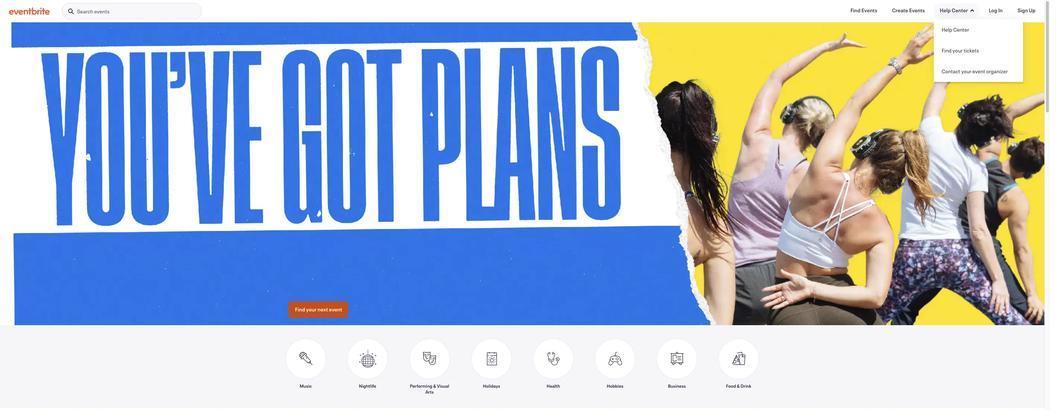 Task type: describe. For each thing, give the bounding box(es) containing it.
health
[[547, 383, 560, 389]]

create events link
[[887, 3, 931, 18]]

tickets
[[964, 47, 980, 54]]

find events
[[851, 7, 878, 14]]

food
[[727, 383, 737, 389]]

find your tickets link
[[934, 40, 1024, 61]]

sign up
[[1018, 7, 1036, 14]]

arts
[[426, 389, 434, 395]]

0 vertical spatial center
[[952, 7, 969, 14]]

performing
[[410, 383, 433, 389]]

next
[[318, 306, 328, 313]]

food & drink
[[727, 383, 752, 389]]

& for food
[[737, 383, 740, 389]]

help center link
[[934, 19, 1024, 40]]

events for find events
[[862, 7, 878, 14]]

create
[[893, 7, 909, 14]]

events for create events
[[910, 7, 925, 14]]

health link
[[533, 339, 574, 395]]

visual
[[437, 383, 450, 389]]

find for find your tickets
[[942, 47, 952, 54]]

log in link
[[983, 3, 1009, 18]]

submenu element
[[934, 19, 1024, 82]]

event inside 'find your next event' link
[[329, 306, 342, 313]]

music link
[[286, 339, 326, 395]]

event inside contact your event organizer link
[[973, 68, 986, 75]]

nightlife link
[[348, 339, 388, 395]]

log in
[[989, 7, 1003, 14]]

organizer
[[987, 68, 1008, 75]]

hobbies
[[607, 383, 624, 389]]

holidays
[[483, 383, 501, 389]]

find your tickets
[[942, 47, 980, 54]]

drink
[[741, 383, 752, 389]]

sign up link
[[1012, 3, 1042, 18]]

find for find your next event
[[295, 306, 305, 313]]

homepage header image
[[0, 22, 1051, 325]]

search events button
[[62, 3, 202, 20]]



Task type: vqa. For each thing, say whether or not it's contained in the screenshot.
leftmost &
yes



Task type: locate. For each thing, give the bounding box(es) containing it.
help center
[[940, 7, 969, 14], [942, 26, 970, 33]]

events inside 'find events' link
[[862, 7, 878, 14]]

help center up help center link
[[940, 7, 969, 14]]

& for performing
[[433, 383, 436, 389]]

your
[[953, 47, 963, 54], [962, 68, 972, 75], [306, 306, 317, 313]]

find your next event
[[295, 306, 342, 313]]

find inside the "find your tickets" link
[[942, 47, 952, 54]]

hobbies link
[[595, 339, 636, 395]]

1 vertical spatial center
[[954, 26, 970, 33]]

find events link
[[845, 3, 884, 18]]

performing & visual arts link
[[409, 339, 450, 395]]

sign
[[1018, 7, 1029, 14]]

your for tickets
[[953, 47, 963, 54]]

1 vertical spatial help center
[[942, 26, 970, 33]]

1 events from the left
[[862, 7, 878, 14]]

holidays link
[[472, 339, 512, 395]]

0 vertical spatial help
[[940, 7, 951, 14]]

0 horizontal spatial find
[[295, 306, 305, 313]]

your right contact
[[962, 68, 972, 75]]

1 horizontal spatial &
[[737, 383, 740, 389]]

2 vertical spatial your
[[306, 306, 317, 313]]

help
[[940, 7, 951, 14], [942, 26, 953, 33]]

contact your event organizer
[[942, 68, 1008, 75]]

2 & from the left
[[737, 383, 740, 389]]

your left tickets
[[953, 47, 963, 54]]

help right create events
[[940, 7, 951, 14]]

0 vertical spatial event
[[973, 68, 986, 75]]

help center up "find your tickets"
[[942, 26, 970, 33]]

events left create
[[862, 7, 878, 14]]

2 vertical spatial find
[[295, 306, 305, 313]]

in
[[999, 7, 1003, 14]]

1 horizontal spatial find
[[851, 7, 861, 14]]

0 horizontal spatial events
[[862, 7, 878, 14]]

event
[[973, 68, 986, 75], [329, 306, 342, 313]]

0 vertical spatial help center
[[940, 7, 969, 14]]

contact
[[942, 68, 961, 75]]

contact your event organizer link
[[934, 61, 1024, 82]]

event right next
[[329, 306, 342, 313]]

1 vertical spatial event
[[329, 306, 342, 313]]

events right create
[[910, 7, 925, 14]]

center up "find your tickets"
[[954, 26, 970, 33]]

your for next
[[306, 306, 317, 313]]

nightlife
[[359, 383, 376, 389]]

center up help center link
[[952, 7, 969, 14]]

1 horizontal spatial event
[[973, 68, 986, 75]]

up
[[1030, 7, 1036, 14]]

1 & from the left
[[433, 383, 436, 389]]

find inside 'find your next event' link
[[295, 306, 305, 313]]

2 horizontal spatial find
[[942, 47, 952, 54]]

center inside help center link
[[954, 26, 970, 33]]

0 vertical spatial find
[[851, 7, 861, 14]]

find inside 'find events' link
[[851, 7, 861, 14]]

business link
[[657, 339, 698, 395]]

0 horizontal spatial event
[[329, 306, 342, 313]]

events inside create events link
[[910, 7, 925, 14]]

event left organizer in the top of the page
[[973, 68, 986, 75]]

1 horizontal spatial events
[[910, 7, 925, 14]]

& left visual
[[433, 383, 436, 389]]

eventbrite image
[[9, 7, 50, 15]]

your for event
[[962, 68, 972, 75]]

find
[[851, 7, 861, 14], [942, 47, 952, 54], [295, 306, 305, 313]]

find your next event link
[[288, 302, 348, 318]]

0 vertical spatial your
[[953, 47, 963, 54]]

performing & visual arts
[[410, 383, 450, 395]]

create events
[[893, 7, 925, 14]]

1 vertical spatial find
[[942, 47, 952, 54]]

1 vertical spatial your
[[962, 68, 972, 75]]

music
[[300, 383, 312, 389]]

log
[[989, 7, 998, 14]]

events
[[862, 7, 878, 14], [910, 7, 925, 14]]

0 horizontal spatial &
[[433, 383, 436, 389]]

business
[[668, 383, 686, 389]]

food & drink link
[[719, 339, 759, 395]]

help inside submenu element
[[942, 26, 953, 33]]

& right food
[[737, 383, 740, 389]]

events
[[94, 8, 110, 15]]

your left next
[[306, 306, 317, 313]]

search
[[77, 8, 93, 15]]

help center inside submenu element
[[942, 26, 970, 33]]

& inside performing & visual arts
[[433, 383, 436, 389]]

2 events from the left
[[910, 7, 925, 14]]

find for find events
[[851, 7, 861, 14]]

&
[[433, 383, 436, 389], [737, 383, 740, 389]]

center
[[952, 7, 969, 14], [954, 26, 970, 33]]

help up "find your tickets"
[[942, 26, 953, 33]]

1 vertical spatial help
[[942, 26, 953, 33]]

search events
[[77, 8, 110, 15]]



